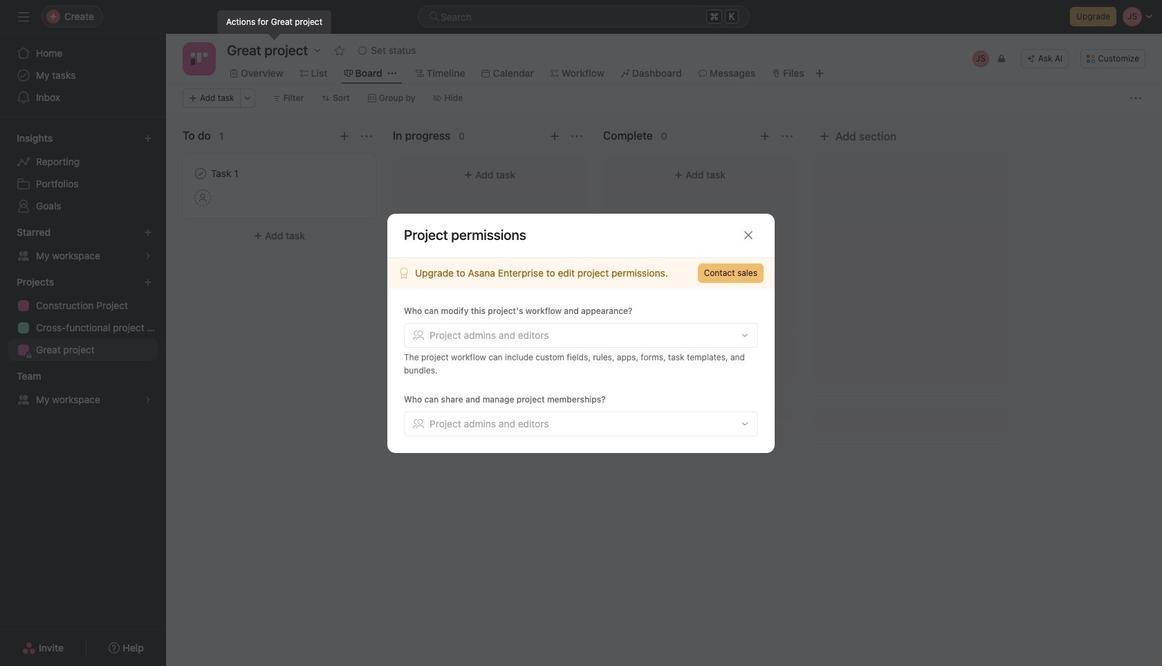 Task type: describe. For each thing, give the bounding box(es) containing it.
hide sidebar image
[[18, 11, 29, 22]]

insights element
[[0, 126, 166, 220]]

close this dialog image
[[743, 230, 754, 241]]

projects element
[[0, 270, 166, 364]]

1 add task image from the left
[[550, 131, 561, 142]]

teams element
[[0, 364, 166, 414]]

2 add task image from the left
[[760, 131, 771, 142]]

Mark complete checkbox
[[192, 165, 209, 182]]

add task image
[[339, 131, 350, 142]]



Task type: vqa. For each thing, say whether or not it's contained in the screenshot.
Global element
yes



Task type: locate. For each thing, give the bounding box(es) containing it.
tooltip
[[218, 10, 331, 38]]

add task image
[[550, 131, 561, 142], [760, 131, 771, 142]]

starred element
[[0, 220, 166, 270]]

mark complete image
[[192, 165, 209, 182]]

global element
[[0, 34, 166, 117]]

add to starred image
[[335, 45, 346, 56]]

dialog
[[388, 214, 775, 453]]

0 horizontal spatial add task image
[[550, 131, 561, 142]]

1 horizontal spatial add task image
[[760, 131, 771, 142]]

board image
[[191, 51, 208, 67]]



